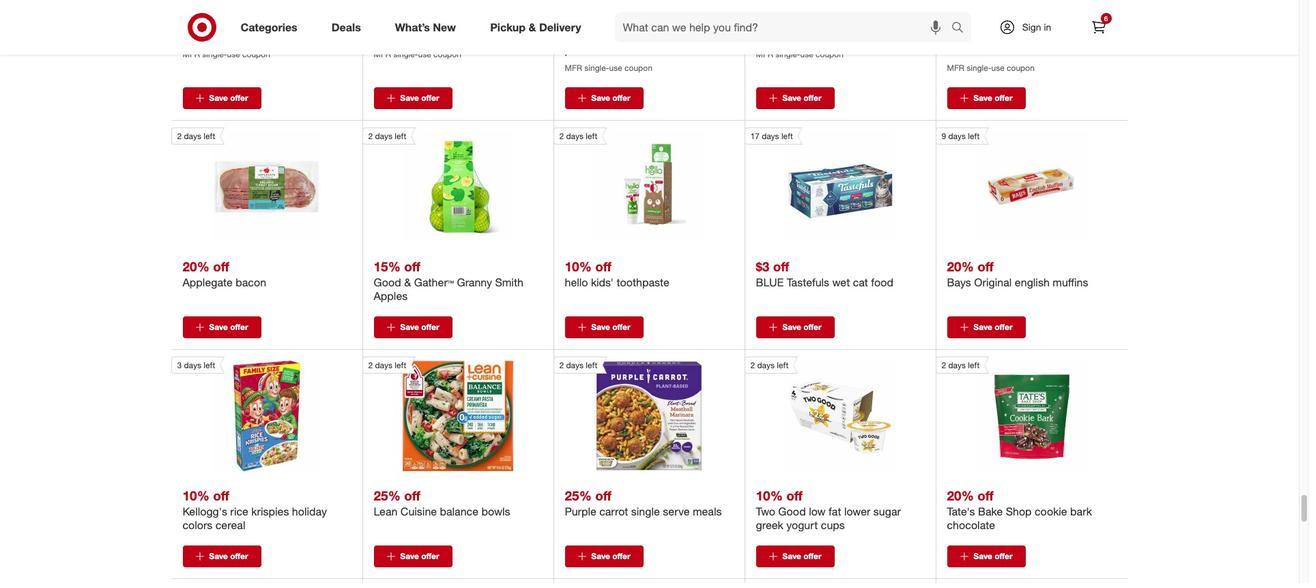 Task type: locate. For each thing, give the bounding box(es) containing it.
toothpaste
[[617, 276, 670, 289]]

off up the original
[[978, 259, 994, 274]]

2 days left button for 25% off purple carrot single serve meals
[[553, 357, 705, 472]]

offer for zarbee's cough or immune product
[[613, 93, 631, 103]]

off right "15%" at the top
[[404, 259, 421, 274]]

left for 10% off hello kids' toothpaste
[[586, 131, 598, 141]]

off for 20% off applegate bacon
[[213, 259, 229, 274]]

use inside $0.50 off pup-peroni dog treat mfr single-use coupon
[[227, 49, 240, 59]]

& left the gather™ in the top left of the page
[[404, 276, 411, 289]]

save down kids'
[[592, 322, 610, 332]]

save offer button for ferrero rocher chocolate bar
[[374, 87, 452, 109]]

save offer for two good low fat lower sugar greek yogurt cups
[[783, 552, 822, 562]]

save for kellogg's rice krispies holiday colors cereal
[[209, 552, 228, 562]]

save offer button
[[183, 87, 261, 109], [374, 87, 452, 109], [565, 87, 644, 109], [756, 87, 835, 109], [947, 87, 1026, 109], [183, 317, 261, 339], [374, 317, 452, 339], [565, 317, 644, 339], [756, 317, 835, 339], [947, 317, 1026, 339], [183, 546, 261, 568], [374, 546, 452, 568], [565, 546, 644, 568], [756, 546, 835, 568], [947, 546, 1026, 568]]

0 horizontal spatial 10%
[[183, 488, 210, 504]]

save offer down rocher at the left top
[[400, 93, 440, 103]]

offer for bays original english muffins
[[995, 322, 1013, 332]]

20% for 20% off tate's bake shop cookie bark chocolate
[[947, 488, 974, 504]]

off for 25% off lean cuisine balance bowls
[[404, 488, 421, 504]]

save offer down the original
[[974, 322, 1013, 332]]

mfr down ferrero
[[374, 49, 391, 59]]

single-
[[202, 49, 227, 59], [394, 49, 418, 59], [776, 49, 801, 59], [585, 63, 609, 73], [967, 63, 992, 73]]

offer for two good low fat lower sugar greek yogurt cups
[[804, 552, 822, 562]]

1 horizontal spatial 10%
[[565, 259, 592, 274]]

pickup
[[490, 20, 526, 34]]

cuisine
[[401, 505, 437, 519]]

colors
[[183, 519, 213, 533]]

coupon down rocher at the left top
[[434, 49, 462, 59]]

offer down $10 off raid essentials light trap starter kit mfr single-use coupon
[[995, 93, 1013, 103]]

off right $10
[[972, 12, 988, 28]]

off up bake
[[978, 488, 994, 504]]

off for $10 off raid essentials light trap starter kit mfr single-use coupon
[[972, 12, 988, 28]]

greek
[[756, 519, 784, 533]]

1 25% from the left
[[374, 488, 401, 504]]

save offer button up 9 days left
[[947, 87, 1026, 109]]

krispies
[[251, 505, 289, 519]]

save offer down product
[[592, 93, 631, 103]]

1 horizontal spatial 25%
[[565, 488, 592, 504]]

save for purple carrot single serve meals
[[592, 552, 610, 562]]

save
[[209, 93, 228, 103], [400, 93, 419, 103], [592, 93, 610, 103], [783, 93, 802, 103], [974, 93, 993, 103], [209, 322, 228, 332], [400, 322, 419, 332], [592, 322, 610, 332], [783, 322, 802, 332], [974, 322, 993, 332], [209, 552, 228, 562], [400, 552, 419, 562], [592, 552, 610, 562], [783, 552, 802, 562], [974, 552, 993, 562]]

offer for blue tastefuls wet cat food
[[804, 322, 822, 332]]

20% off bays original english muffins
[[947, 259, 1089, 289]]

save offer button up 17 days left
[[756, 87, 835, 109]]

granny
[[457, 276, 492, 289]]

offer down bacon
[[230, 322, 248, 332]]

off up applegate in the top left of the page
[[213, 259, 229, 274]]

1 horizontal spatial &
[[529, 20, 536, 34]]

good left the low
[[779, 505, 806, 519]]

save down apples
[[400, 322, 419, 332]]

use down peroni
[[227, 49, 240, 59]]

trap
[[1048, 29, 1067, 43]]

mfr down the liquid-
[[756, 49, 774, 59]]

save offer for kellogg's rice krispies holiday colors cereal
[[209, 552, 248, 562]]

save offer down yogurt
[[783, 552, 822, 562]]

days for 15% off good & gather™ granny smith apples
[[375, 131, 393, 141]]

off inside '25% off lean cuisine balance bowls'
[[404, 488, 421, 504]]

save offer down kids'
[[592, 322, 631, 332]]

days for 10% off two good low fat lower sugar greek yogurt cups
[[758, 360, 775, 371]]

6
[[1105, 14, 1108, 23]]

save offer down tastefuls
[[783, 322, 822, 332]]

days for 20% off tate's bake shop cookie bark chocolate
[[949, 360, 966, 371]]

1 horizontal spatial good
[[779, 505, 806, 519]]

save offer down cereal
[[209, 552, 248, 562]]

25% up purple
[[565, 488, 592, 504]]

save offer down the cuisine
[[400, 552, 440, 562]]

2 days left for 25% off purple carrot single serve meals
[[560, 360, 598, 371]]

days for 10% off kellogg's rice krispies holiday colors cereal
[[184, 360, 201, 371]]

save offer button down the cuisine
[[374, 546, 452, 568]]

offer for hello kids' toothpaste
[[613, 322, 631, 332]]

bays
[[947, 276, 972, 289]]

sugar
[[874, 505, 901, 519]]

10% off hello kids' toothpaste
[[565, 259, 670, 289]]

offer down $2 off zarbee's cough or immune product mfr single-use coupon
[[613, 93, 631, 103]]

off
[[218, 12, 234, 28], [391, 12, 407, 28], [582, 12, 598, 28], [791, 12, 808, 28], [972, 12, 988, 28], [213, 259, 229, 274], [404, 259, 421, 274], [596, 259, 612, 274], [773, 259, 790, 274], [978, 259, 994, 274], [213, 488, 229, 504], [404, 488, 421, 504], [596, 488, 612, 504], [787, 488, 803, 504], [978, 488, 994, 504]]

off inside the 10% off two good low fat lower sugar greek yogurt cups
[[787, 488, 803, 504]]

single- inside "$1.50 off liquid-iv supplements mfr single-use coupon"
[[776, 49, 801, 59]]

coupon down 'dog'
[[242, 49, 270, 59]]

left for 20% off bays original english muffins
[[968, 131, 980, 141]]

cereal
[[216, 519, 245, 533]]

single- down ferrero
[[394, 49, 418, 59]]

days for 10% off hello kids' toothpaste
[[566, 131, 584, 141]]

save offer button for bays original english muffins
[[947, 317, 1026, 339]]

25%
[[374, 488, 401, 504], [565, 488, 592, 504]]

10% for 10% off kellogg's rice krispies holiday colors cereal
[[183, 488, 210, 504]]

use down cough
[[609, 63, 623, 73]]

2 for 10% off two good low fat lower sugar greek yogurt cups
[[751, 360, 755, 371]]

delivery
[[539, 20, 581, 34]]

2 days left for 10% off two good low fat lower sugar greek yogurt cups
[[751, 360, 789, 371]]

save offer button for good & gather™ granny smith apples
[[374, 317, 452, 339]]

save down the original
[[974, 322, 993, 332]]

days for 20% off bays original english muffins
[[949, 131, 966, 141]]

save offer button down cereal
[[183, 546, 261, 568]]

off inside 20% off bays original english muffins
[[978, 259, 994, 274]]

9 days left button
[[936, 128, 1087, 242]]

good down "15%" at the top
[[374, 276, 401, 289]]

save offer button down tastefuls
[[756, 317, 835, 339]]

mfr
[[183, 49, 200, 59], [374, 49, 391, 59], [756, 49, 774, 59], [565, 63, 582, 73], [947, 63, 965, 73]]

save offer down chocolate
[[974, 552, 1013, 562]]

offer for good & gather™ granny smith apples
[[421, 322, 440, 332]]

2 days left button for 15% off good & gather™ granny smith apples
[[362, 128, 514, 242]]

save down the cuisine
[[400, 552, 419, 562]]

use inside "$1.50 off liquid-iv supplements mfr single-use coupon"
[[801, 49, 814, 59]]

25% inside 25% off purple carrot single serve meals
[[565, 488, 592, 504]]

10% for 10% off two good low fat lower sugar greek yogurt cups
[[756, 488, 783, 504]]

0 vertical spatial good
[[374, 276, 401, 289]]

off up ferrero
[[391, 12, 407, 28]]

save down peroni
[[209, 93, 228, 103]]

off up peroni
[[218, 12, 234, 28]]

save up 3 days left
[[209, 322, 228, 332]]

offer down tastefuls
[[804, 322, 822, 332]]

20% inside 20% off tate's bake shop cookie bark chocolate
[[947, 488, 974, 504]]

save for raid essentials light trap starter kit
[[974, 93, 993, 103]]

save down cereal
[[209, 552, 228, 562]]

off inside $2 off zarbee's cough or immune product mfr single-use coupon
[[582, 12, 598, 28]]

days for 20% off applegate bacon
[[184, 131, 201, 141]]

offer down carrot
[[613, 552, 631, 562]]

english
[[1015, 276, 1050, 289]]

save offer up 9 days left
[[974, 93, 1013, 103]]

2
[[177, 131, 182, 141], [368, 131, 373, 141], [560, 131, 564, 141], [368, 360, 373, 371], [560, 360, 564, 371], [751, 360, 755, 371], [942, 360, 947, 371]]

use down rocher at the left top
[[418, 49, 431, 59]]

off for $0.50 off pup-peroni dog treat mfr single-use coupon
[[218, 12, 234, 28]]

offer down chocolate
[[995, 552, 1013, 562]]

save for pup-peroni dog treat
[[209, 93, 228, 103]]

off inside $3 off blue tastefuls wet cat food
[[773, 259, 790, 274]]

hello
[[565, 276, 588, 289]]

1 vertical spatial &
[[404, 276, 411, 289]]

save down chocolate
[[974, 552, 993, 562]]

offer down $0.50 off pup-peroni dog treat mfr single-use coupon
[[230, 93, 248, 103]]

off inside 25% off purple carrot single serve meals
[[596, 488, 612, 504]]

2 days left button for 10% off two good low fat lower sugar greek yogurt cups
[[745, 357, 896, 472]]

bar
[[504, 29, 521, 43]]

offer
[[230, 93, 248, 103], [421, 93, 440, 103], [613, 93, 631, 103], [804, 93, 822, 103], [995, 93, 1013, 103], [230, 322, 248, 332], [421, 322, 440, 332], [613, 322, 631, 332], [804, 322, 822, 332], [995, 322, 1013, 332], [230, 552, 248, 562], [421, 552, 440, 562], [613, 552, 631, 562], [804, 552, 822, 562], [995, 552, 1013, 562]]

tate's
[[947, 505, 976, 519]]

offer down the original
[[995, 322, 1013, 332]]

save offer down carrot
[[592, 552, 631, 562]]

rice
[[230, 505, 248, 519]]

use inside $10 off raid essentials light trap starter kit mfr single-use coupon
[[992, 63, 1005, 73]]

categories
[[241, 20, 298, 34]]

20%
[[183, 259, 210, 274], [947, 259, 974, 274], [947, 488, 974, 504]]

off inside $10 off raid essentials light trap starter kit mfr single-use coupon
[[972, 12, 988, 28]]

off up "zarbee's"
[[582, 12, 598, 28]]

off up the cuisine
[[404, 488, 421, 504]]

2 days left button for 10% off hello kids' toothpaste
[[553, 128, 705, 242]]

save offer button for kellogg's rice krispies holiday colors cereal
[[183, 546, 261, 568]]

off for $1.50 off liquid-iv supplements mfr single-use coupon
[[791, 12, 808, 28]]

save offer button up 3 days left
[[183, 317, 261, 339]]

off up iv
[[791, 12, 808, 28]]

25% for 25% off lean cuisine balance bowls
[[374, 488, 401, 504]]

save offer button down the original
[[947, 317, 1026, 339]]

left for 25% off purple carrot single serve meals
[[586, 360, 598, 371]]

25% off lean cuisine balance bowls
[[374, 488, 511, 519]]

save up 9 days left
[[974, 93, 993, 103]]

save for lean cuisine balance bowls
[[400, 552, 419, 562]]

20% inside 20% off bays original english muffins
[[947, 259, 974, 274]]

save offer for zarbee's cough or immune product
[[592, 93, 631, 103]]

cough
[[611, 29, 642, 43]]

save offer button down kids'
[[565, 317, 644, 339]]

search
[[945, 22, 978, 35]]

20% up bays at right top
[[947, 259, 974, 274]]

2 for 15% off good & gather™ granny smith apples
[[368, 131, 373, 141]]

save offer button down chocolate
[[947, 546, 1026, 568]]

off inside 20% off applegate bacon
[[213, 259, 229, 274]]

save for liquid-iv supplements
[[783, 93, 802, 103]]

save down tastefuls
[[783, 322, 802, 332]]

off right $3
[[773, 259, 790, 274]]

mfr down product
[[565, 63, 582, 73]]

days
[[184, 131, 201, 141], [375, 131, 393, 141], [566, 131, 584, 141], [762, 131, 780, 141], [949, 131, 966, 141], [184, 360, 201, 371], [375, 360, 393, 371], [566, 360, 584, 371], [758, 360, 775, 371], [949, 360, 966, 371]]

left for 20% off applegate bacon
[[204, 131, 215, 141]]

yogurt
[[787, 519, 818, 533]]

left for $3 off blue tastefuls wet cat food
[[782, 131, 793, 141]]

days for 25% off lean cuisine balance bowls
[[375, 360, 393, 371]]

off inside $0.50 off pup-peroni dog treat mfr single-use coupon
[[218, 12, 234, 28]]

20% for 20% off bays original english muffins
[[947, 259, 974, 274]]

sign
[[1023, 21, 1042, 33]]

carrot
[[600, 505, 628, 519]]

save offer for hello kids' toothpaste
[[592, 322, 631, 332]]

offer down kids'
[[613, 322, 631, 332]]

offer down "$1.50 off liquid-iv supplements mfr single-use coupon"
[[804, 93, 822, 103]]

20% up applegate in the top left of the page
[[183, 259, 210, 274]]

mfr down pup-
[[183, 49, 200, 59]]

good
[[374, 276, 401, 289], [779, 505, 806, 519]]

coupon inside $0.50 off pup-peroni dog treat mfr single-use coupon
[[242, 49, 270, 59]]

25% off purple carrot single serve meals
[[565, 488, 722, 519]]

save down product
[[592, 93, 610, 103]]

save offer up 17 days left
[[783, 93, 822, 103]]

2 horizontal spatial 10%
[[756, 488, 783, 504]]

off inside 20% off tate's bake shop cookie bark chocolate
[[978, 488, 994, 504]]

use inside $2 off zarbee's cough or immune product mfr single-use coupon
[[609, 63, 623, 73]]

10% up the hello
[[565, 259, 592, 274]]

sign in
[[1023, 21, 1052, 33]]

off for $2 off zarbee's cough or immune product mfr single-use coupon
[[582, 12, 598, 28]]

0 horizontal spatial 25%
[[374, 488, 401, 504]]

3 days left
[[177, 360, 215, 371]]

off for 10% off hello kids' toothpaste
[[596, 259, 612, 274]]

25% for 25% off purple carrot single serve meals
[[565, 488, 592, 504]]

single- down essentials
[[967, 63, 992, 73]]

offer down cereal
[[230, 552, 248, 562]]

save down carrot
[[592, 552, 610, 562]]

fat
[[829, 505, 842, 519]]

25% inside '25% off lean cuisine balance bowls'
[[374, 488, 401, 504]]

categories link
[[229, 12, 315, 42]]

save offer for raid essentials light trap starter kit
[[974, 93, 1013, 103]]

good inside the 10% off two good low fat lower sugar greek yogurt cups
[[779, 505, 806, 519]]

20% for 20% off applegate bacon
[[183, 259, 210, 274]]

coupon down light
[[1007, 63, 1035, 73]]

apples
[[374, 289, 408, 303]]

off inside the 10% off kellogg's rice krispies holiday colors cereal
[[213, 488, 229, 504]]

2 days left button for 20% off tate's bake shop cookie bark chocolate
[[936, 357, 1087, 472]]

0 horizontal spatial &
[[404, 276, 411, 289]]

save offer button down rocher at the left top
[[374, 87, 452, 109]]

muffins
[[1053, 276, 1089, 289]]

single- down peroni
[[202, 49, 227, 59]]

20% up tate's
[[947, 488, 974, 504]]

save offer down peroni
[[209, 93, 248, 103]]

coupon
[[242, 49, 270, 59], [434, 49, 462, 59], [816, 49, 844, 59], [625, 63, 653, 73], [1007, 63, 1035, 73]]

20% inside 20% off applegate bacon
[[183, 259, 210, 274]]

offer down yogurt
[[804, 552, 822, 562]]

10% for 10% off hello kids' toothpaste
[[565, 259, 592, 274]]

10% inside the 10% off two good low fat lower sugar greek yogurt cups
[[756, 488, 783, 504]]

6 link
[[1084, 12, 1114, 42]]

save offer button down carrot
[[565, 546, 644, 568]]

save offer button down peroni
[[183, 87, 261, 109]]

save offer button down product
[[565, 87, 644, 109]]

off up kellogg's
[[213, 488, 229, 504]]

10% up kellogg's
[[183, 488, 210, 504]]

save for good & gather™ granny smith apples
[[400, 322, 419, 332]]

offer down rocher at the left top
[[421, 93, 440, 103]]

in
[[1044, 21, 1052, 33]]

17 days left
[[751, 131, 793, 141]]

off up carrot
[[596, 488, 612, 504]]

off inside "$1.50 off liquid-iv supplements mfr single-use coupon"
[[791, 12, 808, 28]]

off inside 10% off hello kids' toothpaste
[[596, 259, 612, 274]]

10% inside the 10% off kellogg's rice krispies holiday colors cereal
[[183, 488, 210, 504]]

off inside '15% off good & gather™ granny smith apples'
[[404, 259, 421, 274]]

mfr down kit
[[947, 63, 965, 73]]

25% up lean
[[374, 488, 401, 504]]

liquid-
[[756, 29, 790, 43]]

mfr inside $10 off raid essentials light trap starter kit mfr single-use coupon
[[947, 63, 965, 73]]

save offer button down apples
[[374, 317, 452, 339]]

pickup & delivery
[[490, 20, 581, 34]]

off up yogurt
[[787, 488, 803, 504]]

coupon down supplements
[[816, 49, 844, 59]]

smith
[[495, 276, 524, 289]]

$1.50
[[756, 12, 788, 28]]

1 vertical spatial good
[[779, 505, 806, 519]]

save up 17 days left
[[783, 93, 802, 103]]

single- inside the $1 off ferrero rocher chocolate bar mfr single-use coupon
[[394, 49, 418, 59]]

save offer button for purple carrot single serve meals
[[565, 546, 644, 568]]

10% inside 10% off hello kids' toothpaste
[[565, 259, 592, 274]]

0 horizontal spatial good
[[374, 276, 401, 289]]

lean
[[374, 505, 398, 519]]

chocolate
[[450, 29, 501, 43]]

save down yogurt
[[783, 552, 802, 562]]

use down essentials
[[992, 63, 1005, 73]]

2 days left for 10% off hello kids' toothpaste
[[560, 131, 598, 141]]

save offer button for applegate bacon
[[183, 317, 261, 339]]

light
[[1025, 29, 1045, 43]]

single- inside $2 off zarbee's cough or immune product mfr single-use coupon
[[585, 63, 609, 73]]

single- down product
[[585, 63, 609, 73]]

10% off kellogg's rice krispies holiday colors cereal
[[183, 488, 327, 533]]

save offer button for tate's bake shop cookie bark chocolate
[[947, 546, 1026, 568]]

& right bar
[[529, 20, 536, 34]]

save down ferrero
[[400, 93, 419, 103]]

peroni
[[206, 29, 238, 43]]

purple
[[565, 505, 597, 519]]

save offer for applegate bacon
[[209, 322, 248, 332]]

save offer for good & gather™ granny smith apples
[[400, 322, 440, 332]]

3
[[177, 360, 182, 371]]

2 25% from the left
[[565, 488, 592, 504]]

offer down the gather™ in the top left of the page
[[421, 322, 440, 332]]

use down supplements
[[801, 49, 814, 59]]

off inside the $1 off ferrero rocher chocolate bar mfr single-use coupon
[[391, 12, 407, 28]]

$0.50
[[183, 12, 214, 28]]

$3 off blue tastefuls wet cat food
[[756, 259, 894, 289]]

10% up two
[[756, 488, 783, 504]]



Task type: vqa. For each thing, say whether or not it's contained in the screenshot.
Terry
no



Task type: describe. For each thing, give the bounding box(es) containing it.
bark
[[1071, 505, 1092, 519]]

bowls
[[482, 505, 511, 519]]

off for 10% off two good low fat lower sugar greek yogurt cups
[[787, 488, 803, 504]]

chocolate
[[947, 519, 996, 533]]

save offer for pup-peroni dog treat
[[209, 93, 248, 103]]

applegate
[[183, 276, 233, 289]]

$10
[[947, 12, 968, 28]]

coupon inside $2 off zarbee's cough or immune product mfr single-use coupon
[[625, 63, 653, 73]]

days for $3 off blue tastefuls wet cat food
[[762, 131, 780, 141]]

$1
[[374, 12, 387, 28]]

off for 25% off purple carrot single serve meals
[[596, 488, 612, 504]]

left for 20% off tate's bake shop cookie bark chocolate
[[968, 360, 980, 371]]

15% off good & gather™ granny smith apples
[[374, 259, 524, 303]]

offer for ferrero rocher chocolate bar
[[421, 93, 440, 103]]

2 days left for 20% off tate's bake shop cookie bark chocolate
[[942, 360, 980, 371]]

off for 10% off kellogg's rice krispies holiday colors cereal
[[213, 488, 229, 504]]

single
[[632, 505, 660, 519]]

coupon inside the $1 off ferrero rocher chocolate bar mfr single-use coupon
[[434, 49, 462, 59]]

save offer button for lean cuisine balance bowls
[[374, 546, 452, 568]]

serve
[[663, 505, 690, 519]]

kids'
[[591, 276, 614, 289]]

save offer button for raid essentials light trap starter kit
[[947, 87, 1026, 109]]

save offer for tate's bake shop cookie bark chocolate
[[974, 552, 1013, 562]]

new
[[433, 20, 456, 34]]

what's new
[[395, 20, 456, 34]]

save for hello kids' toothpaste
[[592, 322, 610, 332]]

tastefuls
[[787, 276, 830, 289]]

product
[[565, 43, 603, 57]]

low
[[809, 505, 826, 519]]

20% off applegate bacon
[[183, 259, 266, 289]]

$10 off raid essentials light trap starter kit mfr single-use coupon
[[947, 12, 1103, 73]]

off for 20% off tate's bake shop cookie bark chocolate
[[978, 488, 994, 504]]

20% off tate's bake shop cookie bark chocolate
[[947, 488, 1092, 533]]

save for tate's bake shop cookie bark chocolate
[[974, 552, 993, 562]]

$2
[[565, 12, 579, 28]]

offer for tate's bake shop cookie bark chocolate
[[995, 552, 1013, 562]]

search button
[[945, 12, 978, 45]]

what's
[[395, 20, 430, 34]]

save offer button for liquid-iv supplements
[[756, 87, 835, 109]]

mfr inside $0.50 off pup-peroni dog treat mfr single-use coupon
[[183, 49, 200, 59]]

2 for 20% off tate's bake shop cookie bark chocolate
[[942, 360, 947, 371]]

immune
[[658, 29, 697, 43]]

coupon inside "$1.50 off liquid-iv supplements mfr single-use coupon"
[[816, 49, 844, 59]]

2 days left button for 20% off applegate bacon
[[171, 128, 322, 242]]

zarbee's
[[565, 29, 608, 43]]

offer for lean cuisine balance bowls
[[421, 552, 440, 562]]

3 days left button
[[171, 357, 322, 472]]

0 vertical spatial &
[[529, 20, 536, 34]]

rocher
[[412, 29, 447, 43]]

wet
[[833, 276, 850, 289]]

use inside the $1 off ferrero rocher chocolate bar mfr single-use coupon
[[418, 49, 431, 59]]

cookie
[[1035, 505, 1068, 519]]

ferrero
[[374, 29, 409, 43]]

2 days left button for 25% off lean cuisine balance bowls
[[362, 357, 514, 472]]

good inside '15% off good & gather™ granny smith apples'
[[374, 276, 401, 289]]

left for 15% off good & gather™ granny smith apples
[[395, 131, 406, 141]]

cat
[[853, 276, 868, 289]]

treat
[[263, 29, 285, 43]]

deals
[[332, 20, 361, 34]]

save offer button for hello kids' toothpaste
[[565, 317, 644, 339]]

$1 off ferrero rocher chocolate bar mfr single-use coupon
[[374, 12, 521, 59]]

or
[[645, 29, 655, 43]]

save for zarbee's cough or immune product
[[592, 93, 610, 103]]

2 for 25% off purple carrot single serve meals
[[560, 360, 564, 371]]

gather™
[[414, 276, 454, 289]]

left for 25% off lean cuisine balance bowls
[[395, 360, 406, 371]]

pup-
[[183, 29, 206, 43]]

off for 15% off good & gather™ granny smith apples
[[404, 259, 421, 274]]

offer for liquid-iv supplements
[[804, 93, 822, 103]]

off for $1 off ferrero rocher chocolate bar mfr single-use coupon
[[391, 12, 407, 28]]

meals
[[693, 505, 722, 519]]

starter
[[1070, 29, 1103, 43]]

10% off two good low fat lower sugar greek yogurt cups
[[756, 488, 901, 533]]

food
[[872, 276, 894, 289]]

kit
[[947, 43, 959, 57]]

two
[[756, 505, 776, 519]]

blue
[[756, 276, 784, 289]]

dog
[[241, 29, 260, 43]]

raid
[[947, 29, 970, 43]]

& inside '15% off good & gather™ granny smith apples'
[[404, 276, 411, 289]]

coupon inside $10 off raid essentials light trap starter kit mfr single-use coupon
[[1007, 63, 1035, 73]]

save offer for lean cuisine balance bowls
[[400, 552, 440, 562]]

save offer for ferrero rocher chocolate bar
[[400, 93, 440, 103]]

$0.50 off pup-peroni dog treat mfr single-use coupon
[[183, 12, 285, 59]]

2 for 10% off hello kids' toothpaste
[[560, 131, 564, 141]]

save offer for bays original english muffins
[[974, 322, 1013, 332]]

off for $3 off blue tastefuls wet cat food
[[773, 259, 790, 274]]

sign in link
[[988, 12, 1073, 42]]

$1.50 off liquid-iv supplements mfr single-use coupon
[[756, 12, 866, 59]]

single- inside $0.50 off pup-peroni dog treat mfr single-use coupon
[[202, 49, 227, 59]]

save offer for liquid-iv supplements
[[783, 93, 822, 103]]

supplements
[[803, 29, 866, 43]]

17
[[751, 131, 760, 141]]

offer for applegate bacon
[[230, 322, 248, 332]]

save for two good low fat lower sugar greek yogurt cups
[[783, 552, 802, 562]]

left for 10% off two good low fat lower sugar greek yogurt cups
[[777, 360, 789, 371]]

2 days left for 15% off good & gather™ granny smith apples
[[368, 131, 406, 141]]

left for 10% off kellogg's rice krispies holiday colors cereal
[[204, 360, 215, 371]]

single- inside $10 off raid essentials light trap starter kit mfr single-use coupon
[[967, 63, 992, 73]]

save for applegate bacon
[[209, 322, 228, 332]]

$3
[[756, 259, 770, 274]]

2 days left for 25% off lean cuisine balance bowls
[[368, 360, 406, 371]]

2 for 20% off applegate bacon
[[177, 131, 182, 141]]

holiday
[[292, 505, 327, 519]]

save offer button for pup-peroni dog treat
[[183, 87, 261, 109]]

bake
[[979, 505, 1003, 519]]

offer for pup-peroni dog treat
[[230, 93, 248, 103]]

9
[[942, 131, 947, 141]]

iv
[[790, 29, 800, 43]]

save for ferrero rocher chocolate bar
[[400, 93, 419, 103]]

mfr inside "$1.50 off liquid-iv supplements mfr single-use coupon"
[[756, 49, 774, 59]]

17 days left button
[[745, 128, 896, 242]]

save offer button for zarbee's cough or immune product
[[565, 87, 644, 109]]

9 days left
[[942, 131, 980, 141]]

15%
[[374, 259, 401, 274]]

save offer for purple carrot single serve meals
[[592, 552, 631, 562]]

save for blue tastefuls wet cat food
[[783, 322, 802, 332]]

essentials
[[973, 29, 1021, 43]]

mfr inside $2 off zarbee's cough or immune product mfr single-use coupon
[[565, 63, 582, 73]]

save offer button for blue tastefuls wet cat food
[[756, 317, 835, 339]]

offer for raid essentials light trap starter kit
[[995, 93, 1013, 103]]

what's new link
[[384, 12, 473, 42]]

days for 25% off purple carrot single serve meals
[[566, 360, 584, 371]]

lower
[[845, 505, 871, 519]]

2 for 25% off lean cuisine balance bowls
[[368, 360, 373, 371]]

offer for kellogg's rice krispies holiday colors cereal
[[230, 552, 248, 562]]

cups
[[821, 519, 845, 533]]

mfr inside the $1 off ferrero rocher chocolate bar mfr single-use coupon
[[374, 49, 391, 59]]

off for 20% off bays original english muffins
[[978, 259, 994, 274]]

shop
[[1006, 505, 1032, 519]]

What can we help you find? suggestions appear below search field
[[615, 12, 955, 42]]

deals link
[[320, 12, 378, 42]]

original
[[975, 276, 1012, 289]]

save offer button for two good low fat lower sugar greek yogurt cups
[[756, 546, 835, 568]]

save for bays original english muffins
[[974, 322, 993, 332]]

offer for purple carrot single serve meals
[[613, 552, 631, 562]]

kellogg's
[[183, 505, 227, 519]]

$2 off zarbee's cough or immune product mfr single-use coupon
[[565, 12, 697, 73]]



